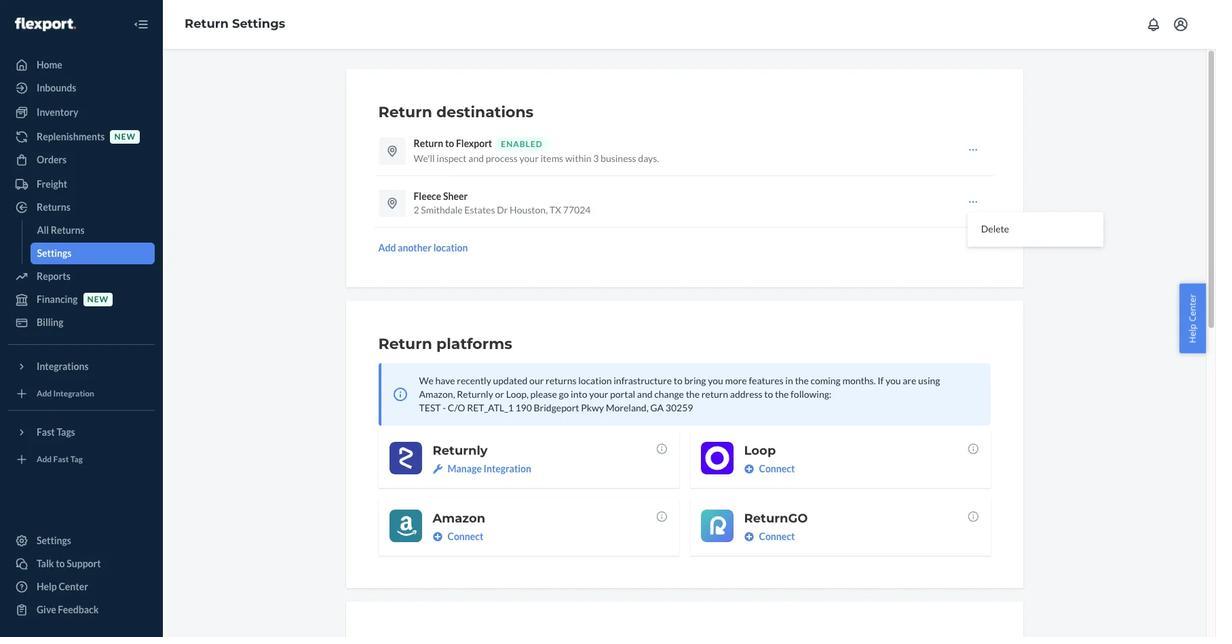 Task type: vqa. For each thing, say whether or not it's contained in the screenshot.
Return for Return Settings
yes



Task type: describe. For each thing, give the bounding box(es) containing it.
amazon
[[433, 512, 485, 527]]

add another location
[[378, 242, 468, 254]]

tags
[[57, 427, 75, 438]]

bridgeport
[[534, 402, 579, 414]]

inventory
[[37, 107, 78, 118]]

months.
[[842, 375, 876, 387]]

connect link
[[744, 531, 980, 544]]

destinations
[[436, 103, 534, 121]]

flexport
[[456, 138, 492, 149]]

reports
[[37, 271, 70, 282]]

plus circle image for amazon
[[433, 533, 442, 542]]

recently
[[457, 375, 491, 387]]

returnly inside we have recently updated our returns location infrastructure to bring you more features in the coming months. if you are using amazon, returnly or loop, please go into your portal and change the return address to the following: test - c/o ret_atl_1 190 bridgeport pkwy moreland, ga 30259
[[457, 389, 493, 400]]

smithdale
[[421, 204, 463, 216]]

amazon,
[[419, 389, 455, 400]]

feedback
[[58, 605, 99, 616]]

fast tags button
[[8, 422, 155, 444]]

connect for amazon
[[448, 531, 483, 543]]

inbounds link
[[8, 77, 155, 99]]

add for add integration
[[37, 389, 52, 399]]

replenishments
[[37, 131, 105, 143]]

close navigation image
[[133, 16, 149, 33]]

integrations button
[[8, 356, 155, 378]]

return to flexport
[[414, 138, 492, 149]]

new for replenishments
[[114, 132, 136, 142]]

ga
[[650, 402, 664, 414]]

190
[[515, 402, 532, 414]]

your inside we have recently updated our returns location infrastructure to bring you more features in the coming months. if you are using amazon, returnly or loop, please go into your portal and change the return address to the following: test - c/o ret_atl_1 190 bridgeport pkwy moreland, ga 30259
[[589, 389, 608, 400]]

orders link
[[8, 149, 155, 171]]

plus circle image for loop
[[744, 465, 754, 474]]

have
[[435, 375, 455, 387]]

if
[[878, 375, 884, 387]]

0 vertical spatial settings link
[[30, 243, 155, 265]]

to up change
[[674, 375, 683, 387]]

to up the inspect
[[445, 138, 454, 149]]

talk
[[37, 559, 54, 570]]

following:
[[791, 389, 832, 400]]

moreland,
[[606, 402, 648, 414]]

2
[[414, 204, 419, 216]]

center inside "button"
[[1187, 294, 1199, 322]]

integration for add integration
[[53, 389, 94, 399]]

1 horizontal spatial the
[[775, 389, 789, 400]]

2 horizontal spatial the
[[795, 375, 809, 387]]

0 horizontal spatial and
[[468, 153, 484, 164]]

77024
[[563, 204, 591, 216]]

-
[[443, 402, 446, 414]]

freight
[[37, 178, 67, 190]]

tx
[[550, 204, 561, 216]]

1 you from the left
[[708, 375, 723, 387]]

plus circle image
[[744, 533, 754, 542]]

0 vertical spatial settings
[[232, 16, 285, 31]]

to inside button
[[56, 559, 65, 570]]

we'll inspect and process your items within 3 business days.
[[414, 153, 659, 164]]

returns
[[546, 375, 576, 387]]

manage
[[448, 463, 482, 475]]

test
[[419, 402, 441, 414]]

platforms
[[436, 335, 512, 354]]

home link
[[8, 54, 155, 76]]

help inside "button"
[[1187, 324, 1199, 344]]

within
[[565, 153, 591, 164]]

1 vertical spatial help
[[37, 582, 57, 593]]

we
[[419, 375, 434, 387]]

portal
[[610, 389, 635, 400]]

0 horizontal spatial the
[[686, 389, 700, 400]]

business
[[601, 153, 636, 164]]

more
[[725, 375, 747, 387]]

add another location button
[[378, 242, 468, 255]]

return for return settings
[[185, 16, 229, 31]]

loop,
[[506, 389, 529, 400]]

infrastructure
[[614, 375, 672, 387]]

bring
[[684, 375, 706, 387]]

talk to support button
[[8, 554, 155, 575]]

another
[[398, 242, 432, 254]]

1 vertical spatial returns
[[51, 225, 85, 236]]

billing
[[37, 317, 63, 328]]

updated
[[493, 375, 528, 387]]

days.
[[638, 153, 659, 164]]

return for return to flexport
[[414, 138, 443, 149]]

help center button
[[1180, 284, 1206, 354]]

open account menu image
[[1173, 16, 1189, 33]]

our
[[529, 375, 544, 387]]

pkwy
[[581, 402, 604, 414]]

support
[[67, 559, 101, 570]]

1 vertical spatial settings link
[[8, 531, 155, 552]]

we'll
[[414, 153, 435, 164]]

using
[[918, 375, 940, 387]]

give feedback
[[37, 605, 99, 616]]

manage integration
[[448, 463, 531, 475]]

connect down returngo
[[759, 531, 795, 543]]

add for add fast tag
[[37, 455, 52, 465]]

help center link
[[8, 577, 155, 599]]

return for return platforms
[[378, 335, 432, 354]]

3
[[593, 153, 599, 164]]



Task type: locate. For each thing, give the bounding box(es) containing it.
settings link down "all returns" link
[[30, 243, 155, 265]]

add for add another location
[[378, 242, 396, 254]]

all returns
[[37, 225, 85, 236]]

please
[[530, 389, 557, 400]]

1 vertical spatial connect button
[[433, 531, 483, 544]]

new for financing
[[87, 295, 109, 305]]

location inside add another location 'button'
[[433, 242, 468, 254]]

1 horizontal spatial integration
[[484, 463, 531, 475]]

0 vertical spatial add
[[378, 242, 396, 254]]

address
[[730, 389, 763, 400]]

help center inside "button"
[[1187, 294, 1199, 344]]

2 you from the left
[[886, 375, 901, 387]]

connect down amazon
[[448, 531, 483, 543]]

returnly down recently
[[457, 389, 493, 400]]

0 vertical spatial returnly
[[457, 389, 493, 400]]

location up 'into'
[[578, 375, 612, 387]]

0 horizontal spatial integration
[[53, 389, 94, 399]]

fast left tags
[[37, 427, 55, 438]]

0 horizontal spatial you
[[708, 375, 723, 387]]

1 vertical spatial integration
[[484, 463, 531, 475]]

connect button for loop
[[744, 463, 795, 476]]

1 horizontal spatial new
[[114, 132, 136, 142]]

1 horizontal spatial location
[[578, 375, 612, 387]]

orders
[[37, 154, 67, 166]]

give feedback button
[[8, 600, 155, 622]]

and inside we have recently updated our returns location infrastructure to bring you more features in the coming months. if you are using amazon, returnly or loop, please go into your portal and change the return address to the following: test - c/o ret_atl_1 190 bridgeport pkwy moreland, ga 30259
[[637, 389, 653, 400]]

location right another
[[433, 242, 468, 254]]

integration right manage
[[484, 463, 531, 475]]

1 horizontal spatial your
[[589, 389, 608, 400]]

connect button down loop
[[744, 463, 795, 476]]

0 vertical spatial fast
[[37, 427, 55, 438]]

1 vertical spatial center
[[59, 582, 88, 593]]

the down in at bottom
[[775, 389, 789, 400]]

1 vertical spatial settings
[[37, 248, 72, 259]]

0 horizontal spatial location
[[433, 242, 468, 254]]

returnly up manage
[[433, 444, 488, 459]]

home
[[37, 59, 62, 71]]

delete
[[981, 223, 1009, 235]]

1 vertical spatial returnly
[[433, 444, 488, 459]]

0 vertical spatial and
[[468, 153, 484, 164]]

the
[[795, 375, 809, 387], [686, 389, 700, 400], [775, 389, 789, 400]]

0 vertical spatial connect button
[[744, 463, 795, 476]]

0 horizontal spatial help center
[[37, 582, 88, 593]]

items
[[540, 153, 563, 164]]

and down flexport
[[468, 153, 484, 164]]

fast inside dropdown button
[[37, 427, 55, 438]]

settings link up support at the left of page
[[8, 531, 155, 552]]

1 horizontal spatial plus circle image
[[744, 465, 754, 474]]

connect button down amazon
[[433, 531, 483, 544]]

and down infrastructure
[[637, 389, 653, 400]]

inspect
[[437, 153, 467, 164]]

0 vertical spatial new
[[114, 132, 136, 142]]

1 vertical spatial and
[[637, 389, 653, 400]]

to right talk
[[56, 559, 65, 570]]

open notifications image
[[1146, 16, 1162, 33]]

return
[[185, 16, 229, 31], [378, 103, 432, 121], [414, 138, 443, 149], [378, 335, 432, 354]]

you up 'return'
[[708, 375, 723, 387]]

fast
[[37, 427, 55, 438], [53, 455, 69, 465]]

0 vertical spatial returns
[[37, 202, 70, 213]]

returngo
[[744, 512, 808, 527]]

fleece sheer 2 smithdale estates dr houston, tx 77024
[[414, 191, 591, 216]]

all
[[37, 225, 49, 236]]

fleece
[[414, 191, 441, 202]]

settings link
[[30, 243, 155, 265], [8, 531, 155, 552]]

1 vertical spatial plus circle image
[[433, 533, 442, 542]]

1 vertical spatial add
[[37, 389, 52, 399]]

0 vertical spatial integration
[[53, 389, 94, 399]]

help
[[1187, 324, 1199, 344], [37, 582, 57, 593]]

tag
[[70, 455, 83, 465]]

and
[[468, 153, 484, 164], [637, 389, 653, 400]]

connect button
[[744, 463, 795, 476], [433, 531, 483, 544]]

you
[[708, 375, 723, 387], [886, 375, 901, 387]]

return platforms
[[378, 335, 512, 354]]

inbounds
[[37, 82, 76, 94]]

2 vertical spatial settings
[[37, 535, 71, 547]]

new down reports link
[[87, 295, 109, 305]]

change
[[654, 389, 684, 400]]

connect for loop
[[759, 463, 795, 475]]

1 vertical spatial location
[[578, 375, 612, 387]]

new
[[114, 132, 136, 142], [87, 295, 109, 305]]

1 vertical spatial fast
[[53, 455, 69, 465]]

talk to support
[[37, 559, 101, 570]]

add down fast tags
[[37, 455, 52, 465]]

returnly
[[457, 389, 493, 400], [433, 444, 488, 459]]

1 horizontal spatial connect button
[[744, 463, 795, 476]]

integration for manage integration
[[484, 463, 531, 475]]

integration down integrations dropdown button
[[53, 389, 94, 399]]

center
[[1187, 294, 1199, 322], [59, 582, 88, 593]]

financing
[[37, 294, 78, 305]]

returns right all
[[51, 225, 85, 236]]

we have recently updated our returns location infrastructure to bring you more features in the coming months. if you are using amazon, returnly or loop, please go into your portal and change the return address to the following: test - c/o ret_atl_1 190 bridgeport pkwy moreland, ga 30259
[[419, 375, 940, 414]]

are
[[903, 375, 916, 387]]

0 vertical spatial center
[[1187, 294, 1199, 322]]

return
[[701, 389, 728, 400]]

delete button
[[968, 196, 1103, 247], [970, 215, 1101, 244]]

add integration link
[[8, 383, 155, 405]]

0 horizontal spatial connect button
[[433, 531, 483, 544]]

the down the bring
[[686, 389, 700, 400]]

plus circle image down loop
[[744, 465, 754, 474]]

1 horizontal spatial and
[[637, 389, 653, 400]]

30259
[[666, 402, 693, 414]]

0 horizontal spatial your
[[520, 153, 539, 164]]

the right in at bottom
[[795, 375, 809, 387]]

reports link
[[8, 266, 155, 288]]

billing link
[[8, 312, 155, 334]]

flexport logo image
[[15, 17, 76, 31]]

2 vertical spatial add
[[37, 455, 52, 465]]

wrench image
[[433, 465, 442, 474]]

features
[[749, 375, 784, 387]]

integration inside button
[[484, 463, 531, 475]]

1 vertical spatial your
[[589, 389, 608, 400]]

add fast tag link
[[8, 449, 155, 471]]

into
[[571, 389, 587, 400]]

go
[[559, 389, 569, 400]]

connect down loop
[[759, 463, 795, 475]]

sheer
[[443, 191, 468, 202]]

return for return destinations
[[378, 103, 432, 121]]

0 horizontal spatial plus circle image
[[433, 533, 442, 542]]

0 vertical spatial location
[[433, 242, 468, 254]]

you right "if"
[[886, 375, 901, 387]]

location inside we have recently updated our returns location infrastructure to bring you more features in the coming months. if you are using amazon, returnly or loop, please go into your portal and change the return address to the following: test - c/o ret_atl_1 190 bridgeport pkwy moreland, ga 30259
[[578, 375, 612, 387]]

connect button for amazon
[[433, 531, 483, 544]]

ret_atl_1
[[467, 402, 514, 414]]

1 horizontal spatial help center
[[1187, 294, 1199, 344]]

loop
[[744, 444, 776, 459]]

c/o
[[448, 402, 465, 414]]

in
[[785, 375, 793, 387]]

manage integration button
[[433, 463, 531, 476]]

0 vertical spatial help
[[1187, 324, 1199, 344]]

add left another
[[378, 242, 396, 254]]

add inside 'button'
[[378, 242, 396, 254]]

coming
[[811, 375, 841, 387]]

location
[[433, 242, 468, 254], [578, 375, 612, 387]]

1 horizontal spatial center
[[1187, 294, 1199, 322]]

enabled
[[501, 139, 543, 149]]

0 horizontal spatial center
[[59, 582, 88, 593]]

plus circle image
[[744, 465, 754, 474], [433, 533, 442, 542]]

your down enabled at top
[[520, 153, 539, 164]]

1 horizontal spatial help
[[1187, 324, 1199, 344]]

add integration
[[37, 389, 94, 399]]

to
[[445, 138, 454, 149], [674, 375, 683, 387], [764, 389, 773, 400], [56, 559, 65, 570]]

0 vertical spatial help center
[[1187, 294, 1199, 344]]

estates
[[464, 204, 495, 216]]

1 horizontal spatial you
[[886, 375, 901, 387]]

to down features
[[764, 389, 773, 400]]

your
[[520, 153, 539, 164], [589, 389, 608, 400]]

connect
[[759, 463, 795, 475], [448, 531, 483, 543], [759, 531, 795, 543]]

fast left tag
[[53, 455, 69, 465]]

0 vertical spatial plus circle image
[[744, 465, 754, 474]]

0 vertical spatial your
[[520, 153, 539, 164]]

freight link
[[8, 174, 155, 195]]

new up orders link
[[114, 132, 136, 142]]

integrations
[[37, 361, 89, 373]]

1 vertical spatial help center
[[37, 582, 88, 593]]

add fast tag
[[37, 455, 83, 465]]

add down integrations
[[37, 389, 52, 399]]

fast tags
[[37, 427, 75, 438]]

0 horizontal spatial help
[[37, 582, 57, 593]]

returns down freight
[[37, 202, 70, 213]]

1 vertical spatial new
[[87, 295, 109, 305]]

plus circle image down amazon
[[433, 533, 442, 542]]

return settings link
[[185, 16, 285, 31]]

houston,
[[510, 204, 548, 216]]

returns link
[[8, 197, 155, 219]]

0 horizontal spatial new
[[87, 295, 109, 305]]

give
[[37, 605, 56, 616]]

your up pkwy on the left
[[589, 389, 608, 400]]



